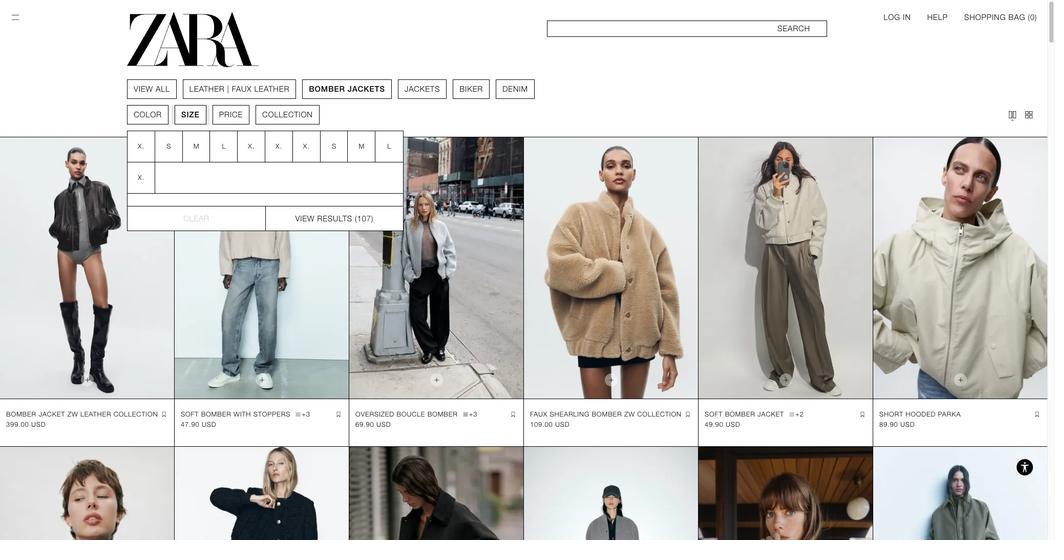 Task type: locate. For each thing, give the bounding box(es) containing it.
image 0 of soft bomber jacket from zara image
[[699, 137, 873, 399], [524, 447, 698, 540]]

stoppers
[[254, 410, 291, 418]]

+ 3 for oversized boucle bomber
[[469, 410, 478, 418]]

(
[[1029, 13, 1031, 22]]

soft bomber jacket
[[705, 410, 785, 418]]

usd for 89.90 usd
[[901, 421, 915, 428]]

47.90
[[181, 421, 200, 428]]

5 usd from the left
[[726, 421, 741, 428]]

bomber up 47.90 usd at bottom
[[201, 410, 231, 418]]

bomber jacket zw leather collection link
[[6, 409, 158, 420]]

view inside the view all link
[[134, 85, 153, 94]]

xl
[[248, 142, 256, 150], [138, 174, 146, 181]]

size
[[181, 110, 200, 119]]

usd for 69.90 usd
[[377, 421, 391, 428]]

soft up 47.90
[[181, 410, 199, 418]]

1 horizontal spatial zw
[[625, 410, 635, 418]]

leather
[[190, 85, 225, 94], [254, 85, 290, 94]]

usd down short hooded parka link
[[901, 421, 915, 428]]

0 horizontal spatial +
[[302, 410, 306, 418]]

log in link
[[884, 12, 911, 23]]

4 usd from the left
[[555, 421, 570, 428]]

0 horizontal spatial leather
[[190, 85, 225, 94]]

1 usd from the left
[[31, 421, 46, 428]]

1 horizontal spatial image 0 of soft bomber jacket from zara image
[[699, 137, 873, 399]]

leather | faux leather link
[[190, 84, 290, 94]]

usd right 399.00
[[31, 421, 46, 428]]

jackets link
[[405, 84, 440, 94]]

1 horizontal spatial leather
[[254, 85, 290, 94]]

0 horizontal spatial soft
[[181, 410, 199, 418]]

1 horizontal spatial soft
[[705, 410, 723, 418]]

log
[[884, 13, 901, 22]]

1 xs from the left
[[138, 142, 147, 150]]

bag
[[1009, 13, 1026, 22]]

2 3 from the left
[[474, 410, 478, 418]]

usd for 109.00 usd
[[555, 421, 570, 428]]

1 horizontal spatial collection
[[262, 110, 313, 119]]

2 horizontal spatial +
[[796, 410, 800, 418]]

2 usd from the left
[[202, 421, 216, 428]]

0 horizontal spatial jacket
[[39, 410, 65, 418]]

2 horizontal spatial collection
[[638, 410, 682, 418]]

1 + 3 from the left
[[302, 410, 310, 418]]

0 horizontal spatial xs
[[138, 142, 147, 150]]

view left all
[[134, 85, 153, 94]]

with
[[234, 410, 251, 418]]

bomber right boucle
[[428, 410, 458, 418]]

leather up collection button
[[254, 85, 290, 94]]

usd for 47.90 usd
[[202, 421, 216, 428]]

image 0 of maxi pocket bomber from zara image
[[0, 447, 174, 540]]

2 + 3 from the left
[[469, 410, 478, 418]]

size button
[[175, 105, 206, 125]]

zara logo united states. go to homepage image
[[127, 12, 259, 67]]

view all
[[134, 85, 170, 94]]

3
[[306, 410, 310, 418], [474, 410, 478, 418]]

1 horizontal spatial s
[[332, 142, 337, 150]]

view
[[134, 85, 153, 94], [295, 214, 315, 223]]

results
[[317, 214, 353, 223]]

soft for soft bomber jacket
[[705, 410, 723, 418]]

1 m from the left
[[194, 142, 200, 150]]

+ for soft bomber with stoppers
[[302, 410, 306, 418]]

Product search search field
[[548, 20, 828, 37]]

view all link
[[134, 84, 170, 94]]

1 horizontal spatial m
[[359, 142, 365, 150]]

1 horizontal spatial l
[[388, 142, 392, 150]]

image 0 of faux shearling bomber zw collection from zara image
[[524, 137, 698, 399]]

price
[[219, 110, 243, 119]]

short hooded parka
[[880, 410, 962, 418]]

0 status
[[1031, 13, 1035, 22]]

view for view results (107)
[[295, 214, 315, 223]]

0 horizontal spatial zw
[[68, 410, 78, 418]]

3 add item to wishlist image from the left
[[684, 410, 692, 419]]

+ 3
[[302, 410, 310, 418], [469, 410, 478, 418]]

3 bomber from the left
[[428, 410, 458, 418]]

47.90 usd
[[181, 421, 216, 428]]

0 horizontal spatial xl
[[138, 174, 146, 181]]

+
[[302, 410, 306, 418], [469, 410, 474, 418], [796, 410, 800, 418]]

2 add item to wishlist image from the left
[[509, 410, 518, 419]]

jacket left + 2
[[758, 410, 785, 418]]

0 horizontal spatial 3
[[306, 410, 310, 418]]

0 vertical spatial view
[[134, 85, 153, 94]]

oversized
[[356, 410, 395, 418]]

collection
[[262, 110, 313, 119], [114, 410, 158, 418], [638, 410, 682, 418]]

image 0 of mixed bomber jacket zw collection from zara image
[[350, 447, 524, 540]]

bomber right shearling
[[592, 410, 622, 418]]

1 horizontal spatial jacket
[[758, 410, 785, 418]]

image 0 of crop soft bomber jacket from zara image
[[699, 447, 873, 540]]

image 0 of oversized boucle bomber from zara image
[[350, 137, 524, 399]]

price button
[[213, 105, 250, 125]]

69.90 usd
[[356, 421, 391, 428]]

soft bomber with stoppers link
[[181, 409, 291, 420]]

xs right xxl at left top
[[303, 142, 312, 150]]

image 0 of textured cropped bomber jacket from zara image
[[175, 447, 349, 540]]

0 horizontal spatial image 0 of soft bomber jacket from zara image
[[524, 447, 698, 540]]

faux shearling bomber zw collection
[[530, 410, 682, 418]]

open menu image
[[10, 12, 20, 23]]

2 l from the left
[[388, 142, 392, 150]]

faux shearling bomber zw collection link
[[530, 409, 682, 420]]

image 0 of short hooded parka from zara image
[[874, 137, 1048, 399]]

shopping
[[965, 13, 1007, 22]]

biker link
[[460, 84, 483, 94]]

1 s from the left
[[167, 142, 171, 150]]

1 horizontal spatial view
[[295, 214, 315, 223]]

89.90
[[880, 421, 899, 428]]

49.90 usd
[[705, 421, 741, 428]]

shearling
[[550, 410, 590, 418]]

5 bomber from the left
[[725, 410, 756, 418]]

2 + from the left
[[469, 410, 474, 418]]

zoom change image
[[1008, 110, 1018, 120]]

1 horizontal spatial 3
[[474, 410, 478, 418]]

1 horizontal spatial xs
[[303, 142, 312, 150]]

3 for soft bomber with stoppers
[[306, 410, 310, 418]]

view left results
[[295, 214, 315, 223]]

1 horizontal spatial + 3
[[469, 410, 478, 418]]

jacket up 399.00 usd
[[39, 410, 65, 418]]

jacket
[[39, 410, 65, 418], [758, 410, 785, 418]]

help
[[928, 13, 948, 22]]

2 soft from the left
[[705, 410, 723, 418]]

1 + from the left
[[302, 410, 306, 418]]

jackets
[[405, 85, 440, 94]]

0 horizontal spatial collection
[[114, 410, 158, 418]]

zw
[[68, 410, 78, 418], [625, 410, 635, 418]]

1 add item to wishlist image from the left
[[160, 410, 168, 419]]

0 horizontal spatial + 3
[[302, 410, 310, 418]]

add item to wishlist image
[[335, 410, 343, 419]]

+ 2
[[796, 410, 804, 418]]

image 0 of soft bomber with stoppers from zara image
[[175, 137, 349, 399]]

1 3 from the left
[[306, 410, 310, 418]]

1 bomber from the left
[[6, 410, 36, 418]]

0 horizontal spatial view
[[134, 85, 153, 94]]

0 vertical spatial xl
[[248, 142, 256, 150]]

leather
[[80, 410, 111, 418]]

0 horizontal spatial m
[[194, 142, 200, 150]]

denim link
[[503, 84, 528, 94]]

0 vertical spatial image 0 of soft bomber jacket from zara image
[[699, 137, 873, 399]]

xs
[[138, 142, 147, 150], [303, 142, 312, 150]]

1 vertical spatial view
[[295, 214, 315, 223]]

log in
[[884, 13, 911, 22]]

leather left | on the left top of page
[[190, 85, 225, 94]]

2 zw from the left
[[625, 410, 635, 418]]

2 bomber from the left
[[201, 410, 231, 418]]

xs down color
[[138, 142, 147, 150]]

soft bomber with stoppers
[[181, 410, 291, 418]]

bomber up 399.00
[[6, 410, 36, 418]]

bomber
[[6, 410, 36, 418], [201, 410, 231, 418], [428, 410, 458, 418], [592, 410, 622, 418], [725, 410, 756, 418]]

soft
[[181, 410, 199, 418], [705, 410, 723, 418]]

(107)
[[355, 214, 374, 223]]

usd down oversized
[[377, 421, 391, 428]]

3 + from the left
[[796, 410, 800, 418]]

usd down shearling
[[555, 421, 570, 428]]

usd down the 'soft bomber jacket' link
[[726, 421, 741, 428]]

bomber up 49.90 usd
[[725, 410, 756, 418]]

3 for oversized boucle bomber
[[474, 410, 478, 418]]

clear button
[[128, 206, 265, 231]]

collection for bomber jacket zw leather collection
[[114, 410, 158, 418]]

1 horizontal spatial +
[[469, 410, 474, 418]]

usd right 47.90
[[202, 421, 216, 428]]

3 usd from the left
[[377, 421, 391, 428]]

0 horizontal spatial l
[[222, 142, 226, 150]]

soft up 49.90
[[705, 410, 723, 418]]

1 zw from the left
[[68, 410, 78, 418]]

0 horizontal spatial s
[[167, 142, 171, 150]]

usd
[[31, 421, 46, 428], [202, 421, 216, 428], [377, 421, 391, 428], [555, 421, 570, 428], [726, 421, 741, 428], [901, 421, 915, 428]]

bomber
[[309, 85, 345, 94]]

add item to wishlist image
[[160, 410, 168, 419], [509, 410, 518, 419], [684, 410, 692, 419], [859, 410, 867, 419], [1034, 410, 1042, 419]]

5 add item to wishlist image from the left
[[1034, 410, 1042, 419]]

1 horizontal spatial xl
[[248, 142, 256, 150]]

l
[[222, 142, 226, 150], [388, 142, 392, 150]]

in
[[903, 13, 911, 22]]

1 leather from the left
[[190, 85, 225, 94]]

s
[[167, 142, 171, 150], [332, 142, 337, 150]]

add item to wishlist image for short hooded parka
[[1034, 410, 1042, 419]]

1 soft from the left
[[181, 410, 199, 418]]

1 vertical spatial xl
[[138, 174, 146, 181]]

m
[[194, 142, 200, 150], [359, 142, 365, 150]]

biker
[[460, 85, 483, 94]]

6 usd from the left
[[901, 421, 915, 428]]

bomber inside faux shearling bomber zw collection link
[[592, 410, 622, 418]]

faux
[[530, 410, 548, 418]]

collection button
[[256, 105, 320, 125]]

49.90
[[705, 421, 724, 428]]

4 bomber from the left
[[592, 410, 622, 418]]



Task type: vqa. For each thing, say whether or not it's contained in the screenshot.


Task type: describe. For each thing, give the bounding box(es) containing it.
+ 3 for soft bomber with stoppers
[[302, 410, 310, 418]]

soft bomber jacket link
[[705, 409, 785, 420]]

4 add item to wishlist image from the left
[[859, 410, 867, 419]]

leather | faux leather
[[190, 85, 290, 94]]

search
[[778, 24, 811, 33]]

help link
[[928, 12, 948, 23]]

view results (107)
[[295, 214, 374, 223]]

short hooded parka link
[[880, 409, 962, 420]]

image 0 of faux leather bomber from zara image
[[874, 447, 1048, 540]]

zoom change image
[[1024, 110, 1035, 120]]

color button
[[127, 105, 169, 125]]

+ for oversized boucle bomber
[[469, 410, 474, 418]]

109.00
[[530, 421, 553, 428]]

2 jacket from the left
[[758, 410, 785, 418]]

1 l from the left
[[222, 142, 226, 150]]

collection inside button
[[262, 110, 313, 119]]

109.00 usd
[[530, 421, 570, 428]]

2 xs from the left
[[303, 142, 312, 150]]

boucle
[[397, 410, 426, 418]]

all
[[156, 85, 170, 94]]

add item to wishlist image for faux shearling bomber zw collection
[[684, 410, 692, 419]]

2 s from the left
[[332, 142, 337, 150]]

399.00 usd
[[6, 421, 46, 428]]

bomber jackets link
[[309, 84, 385, 94]]

|
[[227, 85, 229, 94]]

jackets
[[348, 85, 385, 94]]

2 leather from the left
[[254, 85, 290, 94]]

usd for 399.00 usd
[[31, 421, 46, 428]]

accessibility image
[[1015, 457, 1036, 478]]

denim
[[503, 85, 528, 94]]

short
[[880, 410, 904, 418]]

oversized boucle bomber link
[[356, 409, 458, 420]]

0
[[1031, 13, 1035, 22]]

search link
[[548, 20, 828, 37]]

+ for soft bomber jacket
[[796, 410, 800, 418]]

clear
[[183, 214, 210, 223]]

parka
[[939, 410, 962, 418]]

add item to wishlist image for bomber jacket zw leather collection
[[160, 410, 168, 419]]

xxl
[[276, 142, 288, 150]]

usd for 49.90 usd
[[726, 421, 741, 428]]

collection for faux shearling bomber zw collection
[[638, 410, 682, 418]]

color
[[134, 110, 162, 119]]

faux
[[232, 85, 252, 94]]

bomber inside bomber jacket zw leather collection link
[[6, 410, 36, 418]]

shopping bag ( 0 )
[[965, 13, 1038, 22]]

hooded
[[906, 410, 936, 418]]

1 jacket from the left
[[39, 410, 65, 418]]

bomber inside soft bomber with stoppers link
[[201, 410, 231, 418]]

bomber jackets
[[309, 85, 385, 94]]

soft for soft bomber with stoppers
[[181, 410, 199, 418]]

1 vertical spatial image 0 of soft bomber jacket from zara image
[[524, 447, 698, 540]]

bomber inside the 'soft bomber jacket' link
[[725, 410, 756, 418]]

2
[[800, 410, 804, 418]]

399.00
[[6, 421, 29, 428]]

oversized boucle bomber
[[356, 410, 458, 418]]

89.90 usd
[[880, 421, 915, 428]]

2 m from the left
[[359, 142, 365, 150]]

bomber jacket zw leather collection
[[6, 410, 158, 418]]

)
[[1035, 13, 1038, 22]]

image 0 of bomber jacket zw leather collection from zara image
[[0, 137, 174, 399]]

69.90
[[356, 421, 374, 428]]

bomber inside the oversized boucle bomber link
[[428, 410, 458, 418]]

view for view all
[[134, 85, 153, 94]]



